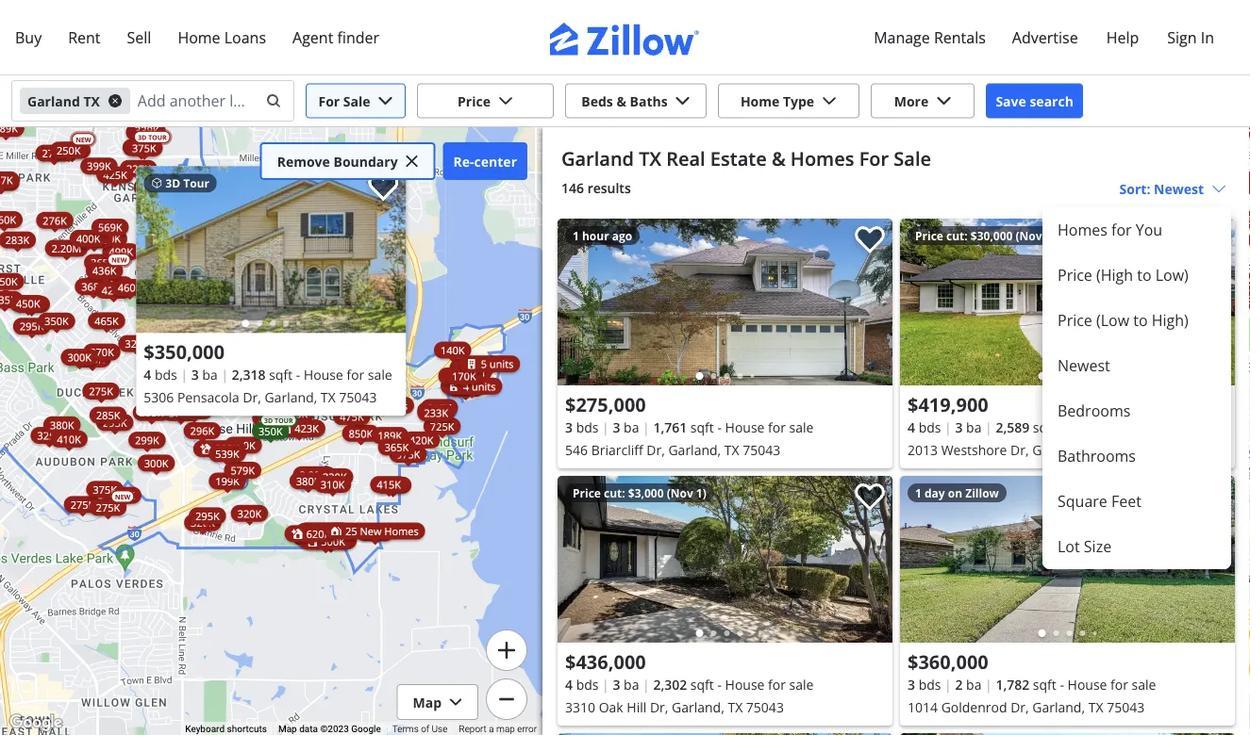 Task type: vqa. For each thing, say whether or not it's contained in the screenshot.


Task type: describe. For each thing, give the bounding box(es) containing it.
& inside main content
[[772, 145, 786, 171]]

300k link left 360k
[[162, 405, 199, 422]]

2013
[[908, 441, 938, 459]]

agent finder
[[293, 27, 379, 47]]

for for $275,000
[[768, 418, 786, 436]]

449k link
[[104, 487, 141, 504]]

700k
[[241, 355, 265, 369]]

sale for $350,000
[[368, 366, 392, 384]]

use
[[432, 724, 448, 736]]

215k 255k
[[139, 401, 452, 420]]

0 horizontal spatial 400k
[[76, 232, 100, 246]]

0 vertical spatial 305k
[[60, 143, 84, 157]]

75043 for $350,000
[[339, 389, 377, 406]]

chevron down image for home type
[[822, 93, 837, 109]]

sqft for $360,000
[[1033, 676, 1057, 694]]

price for price (high to low)
[[1058, 265, 1092, 285]]

320k for leftmost '320k' link
[[191, 516, 215, 530]]

3 ba for $275,000
[[613, 418, 639, 436]]

sign in
[[1167, 27, 1214, 47]]

1 vertical spatial 275k link
[[64, 497, 101, 514]]

0 vertical spatial 365k link
[[84, 254, 121, 271]]

25 new homes link
[[325, 523, 425, 540]]

529k link
[[300, 532, 352, 549]]

advertise
[[1012, 27, 1078, 47]]

1 horizontal spatial 320k link
[[231, 506, 268, 522]]

429k link
[[345, 395, 397, 412]]

save this home image for $436,000
[[855, 484, 885, 512]]

0 vertical spatial 400k link
[[70, 230, 107, 247]]

you
[[1136, 220, 1162, 240]]

to for high)
[[1133, 310, 1148, 331]]

in
[[1201, 27, 1214, 47]]

4 for $419,900
[[908, 418, 915, 436]]

for
[[859, 145, 889, 171]]

rent link
[[55, 16, 114, 59]]

chevron right image for $360,000
[[1203, 549, 1226, 571]]

for for $436,000
[[768, 676, 786, 694]]

bedrooms
[[1058, 401, 1131, 421]]

save
[[996, 92, 1026, 110]]

bds for $275,000
[[576, 418, 599, 436]]

1,761
[[653, 418, 687, 436]]

2,302
[[653, 676, 687, 694]]

1 horizontal spatial 510k
[[319, 524, 343, 539]]

house for $419,900
[[1068, 418, 1107, 436]]

3 for $350,000
[[191, 366, 199, 384]]

1 vertical spatial 465k link
[[88, 313, 125, 330]]

dr, for $275,000
[[647, 441, 665, 459]]

300k right 255k
[[169, 406, 193, 420]]

300k link down 299k
[[138, 455, 175, 472]]

1 horizontal spatial 400k
[[304, 360, 328, 374]]

0 horizontal spatial 315k link
[[175, 403, 213, 420]]

bds for $360,000
[[919, 676, 941, 694]]

property images, use arrow keys to navigate, image 1 of 9 group
[[558, 219, 893, 390]]

579k
[[231, 464, 255, 478]]

1 horizontal spatial 350k link
[[172, 368, 209, 385]]

keyboard shortcuts button
[[185, 723, 267, 736]]

300k down 625k 295k
[[67, 351, 92, 365]]

garland, for $275,000
[[668, 441, 721, 459]]

0 vertical spatial 580k
[[193, 400, 217, 414]]

square feet button
[[1043, 479, 1231, 525]]

property images, use arrow keys to navigate, image 1 of 32 group
[[900, 476, 1235, 648]]

terms of use
[[392, 724, 448, 736]]

price for price cut: $30,000 (nov 8)
[[915, 228, 943, 243]]

price for price cut: $3,000 (nov 1)
[[573, 485, 601, 501]]

170k link
[[445, 368, 483, 385]]

new 436k
[[92, 256, 127, 278]]

3310 oak hill dr, garland, tx 75043 image
[[558, 476, 893, 643]]

1 vertical spatial 460k
[[118, 281, 142, 295]]

0 vertical spatial 465k link
[[123, 139, 160, 156]]

help
[[1106, 27, 1139, 47]]

tour for 350k
[[275, 416, 293, 425]]

tx inside filters element
[[83, 92, 100, 110]]

300k up the 5306 pensacola dr, garland, tx 75043 link
[[278, 369, 302, 383]]

170k
[[452, 369, 476, 383]]

sqft for $275,000
[[691, 418, 714, 436]]

garland, inside 3310 oak hill dr, garland, tx 75043 link
[[672, 699, 724, 717]]

1 horizontal spatial 315k
[[242, 390, 267, 404]]

square
[[1058, 492, 1107, 512]]

0 horizontal spatial 375k
[[93, 483, 117, 497]]

terms
[[392, 724, 419, 736]]

tx inside map region
[[321, 389, 336, 406]]

0 horizontal spatial 350k
[[44, 314, 69, 329]]

325k for middle 325k link
[[125, 337, 149, 351]]

310k for 310k
[[321, 478, 345, 492]]

0 vertical spatial 415k link
[[13, 296, 50, 313]]

1 vertical spatial 285k link
[[90, 407, 127, 424]]

295k inside 625k 295k
[[20, 320, 44, 334]]

1 vertical spatial 305k link
[[74, 351, 111, 368]]

$3,000
[[628, 485, 664, 501]]

pensacola
[[177, 389, 239, 406]]

1 5306 pensacola dr, garland, tx 75043 image from the left
[[136, 166, 406, 333]]

google
[[351, 724, 381, 736]]

ba for $350,000
[[202, 366, 218, 384]]

new 250k
[[57, 135, 91, 157]]

0 horizontal spatial 520k
[[97, 232, 121, 246]]

sqft for $419,900
[[1033, 418, 1057, 436]]

1 vertical spatial 423k link
[[356, 525, 394, 542]]

remove boundary button
[[260, 142, 436, 180]]

3d for 3d tour 350k
[[264, 416, 273, 425]]

1 for $360,000
[[915, 485, 922, 501]]

0 vertical spatial 325k link
[[120, 160, 157, 177]]

279k link
[[35, 145, 73, 162]]

buy
[[15, 27, 42, 47]]

1 hour ago
[[573, 228, 632, 243]]

bathrooms
[[1058, 446, 1136, 467]]

new for 25
[[360, 525, 382, 539]]

0 horizontal spatial 375k link
[[86, 482, 124, 498]]

westshore
[[941, 441, 1007, 459]]

490k link
[[132, 279, 169, 296]]

1 horizontal spatial 520k link
[[167, 251, 205, 268]]

2013 westshore dr, garland, tx 75043 link
[[908, 439, 1227, 461]]

cut: for $436,000
[[604, 485, 625, 501]]

296k for the leftmost the 296k link
[[103, 278, 127, 292]]

0 horizontal spatial 320k link
[[184, 515, 221, 532]]

0 vertical spatial 460k link
[[75, 232, 113, 249]]

320k for rightmost '320k' link
[[323, 470, 347, 485]]

275k for 200k 275k
[[89, 384, 113, 399]]

chevron down image up boundary at the left of page
[[378, 93, 393, 109]]

3 up '546'
[[565, 418, 573, 436]]

manage rentals link
[[861, 16, 999, 59]]

sale for $275,000
[[789, 418, 814, 436]]

1 horizontal spatial 420k
[[409, 433, 434, 448]]

1 vertical spatial 620k
[[306, 527, 330, 541]]

sale
[[894, 145, 931, 171]]

1014 goldenrod dr, garland, tx 75043
[[908, 699, 1145, 717]]

1 horizontal spatial 510k link
[[298, 523, 350, 540]]

dr, for $350,000
[[243, 389, 261, 406]]

8)
[[1045, 228, 1055, 243]]

0 vertical spatial chevron right image
[[255, 189, 278, 212]]

3.20m
[[300, 468, 329, 482]]

Search text field
[[138, 86, 254, 116]]

0 horizontal spatial 620k
[[180, 329, 204, 343]]

1 vertical spatial 460k link
[[111, 279, 149, 296]]

200k 275k
[[89, 379, 471, 399]]

350k inside 3d tour 350k
[[259, 424, 283, 439]]

215k link
[[421, 400, 458, 416]]

365k for the top 365k "link"
[[91, 256, 115, 270]]

436k
[[92, 264, 117, 278]]

0 vertical spatial 380k link
[[43, 417, 81, 434]]

1 horizontal spatial 499k link
[[292, 529, 345, 546]]

1 vertical spatial 520k
[[174, 252, 198, 267]]

search image
[[266, 93, 281, 109]]

chevron left image for $419,900
[[910, 291, 932, 314]]

3 ba for $350,000
[[191, 366, 218, 384]]

rentals
[[934, 27, 986, 47]]

keyboard
[[185, 724, 225, 736]]

757k
[[194, 321, 218, 336]]

2 5306 pensacola dr, garland, tx 75043 image from the left
[[406, 166, 676, 333]]

0 vertical spatial 423k
[[295, 422, 319, 436]]

548k link
[[304, 533, 357, 550]]

home for home loans
[[178, 27, 220, 47]]

cut: for $419,900
[[946, 228, 968, 243]]

1 horizontal spatial 550k link
[[183, 263, 220, 280]]

540k link
[[296, 529, 348, 545]]

255k link
[[133, 405, 170, 422]]

tour for 375k
[[148, 133, 167, 142]]

285k for the bottom 285k link
[[96, 409, 120, 423]]

3310 oak hill dr, garland, tx 75043 link
[[565, 696, 885, 719]]

1 vertical spatial 350k
[[178, 370, 202, 384]]

save this home button for $436,000
[[840, 476, 893, 529]]

4 for $436,000
[[565, 676, 573, 694]]

price for price (low to high)
[[1058, 310, 1092, 331]]

bathrooms button
[[1043, 434, 1231, 479]]

lot size button
[[1043, 525, 1231, 570]]

1 horizontal spatial 295k link
[[96, 415, 134, 432]]

home loans link
[[165, 16, 279, 59]]

error
[[517, 724, 537, 736]]

546
[[565, 441, 588, 459]]

0 horizontal spatial 315k
[[182, 404, 206, 418]]

235k link
[[241, 387, 278, 404]]

365k for bottom 365k "link"
[[385, 441, 409, 455]]

for for $419,900
[[1111, 418, 1128, 436]]

1 vertical spatial 410k link
[[50, 431, 88, 448]]

0 vertical spatial 460k
[[82, 233, 106, 247]]

449k
[[111, 489, 135, 503]]

539k link
[[209, 446, 246, 463]]

2 vertical spatial 325k link
[[31, 428, 68, 444]]

0 horizontal spatial 620k link
[[173, 328, 211, 345]]

new for 436k
[[111, 256, 127, 265]]

2013 westshore dr, garland, tx 75043 image
[[900, 219, 1235, 386]]

1 vertical spatial 625k link
[[248, 390, 286, 407]]

0 vertical spatial 550k link
[[144, 198, 182, 215]]

279k
[[42, 146, 66, 160]]

property images, use arrow keys to navigate, image 1 of 33 group
[[558, 476, 893, 648]]

1 horizontal spatial 415k
[[377, 478, 401, 492]]

4 bds for $436,000
[[565, 676, 599, 694]]

new 420k
[[140, 172, 175, 195]]

1 horizontal spatial 380k link
[[290, 473, 327, 490]]

chevron right image for $275,000
[[860, 291, 883, 314]]

255k
[[139, 406, 164, 420]]

data
[[299, 724, 318, 736]]

725k
[[430, 420, 454, 434]]

new for 13
[[349, 399, 371, 413]]

for for $360,000
[[1111, 676, 1128, 694]]

295k for 295k link to the middle
[[103, 416, 127, 430]]

beds & baths
[[581, 92, 668, 110]]

490k 415k
[[19, 280, 163, 312]]

0 vertical spatial 275k link
[[82, 383, 120, 400]]

1 vertical spatial 500k link
[[299, 533, 352, 550]]

garland, for $350,000
[[265, 389, 317, 406]]

1014 goldenrod dr, garland, tx 75043 link
[[908, 696, 1227, 719]]

price button
[[417, 83, 554, 118]]

0 vertical spatial 499k link
[[102, 244, 140, 261]]

0 vertical spatial 285k link
[[226, 380, 263, 397]]

25
[[345, 525, 357, 539]]

map for map data ©2023 google
[[278, 724, 297, 736]]

3 ba for $419,900
[[955, 418, 982, 436]]

375k inside the 3d tour 375k
[[132, 141, 156, 155]]

- for $275,000
[[717, 418, 722, 436]]

175k link
[[447, 380, 484, 397]]

1 vertical spatial 365k link
[[378, 439, 415, 456]]

2 horizontal spatial 320k link
[[316, 469, 353, 486]]

276k link
[[36, 212, 73, 229]]

1 horizontal spatial 499k
[[314, 530, 338, 544]]

325k for top 325k link
[[126, 162, 151, 176]]

save this home button for $419,900
[[1182, 219, 1235, 272]]

25 new homes
[[345, 525, 419, 539]]

0 horizontal spatial 500k
[[231, 439, 255, 453]]

3 bds for $360,000
[[908, 676, 941, 694]]

569k
[[98, 220, 122, 234]]

more button
[[871, 83, 975, 118]]

275k inside 275k link
[[70, 498, 95, 512]]

1 horizontal spatial 296k link
[[184, 423, 221, 440]]

property images, use arrow keys to navigate, image 1 of 31 group
[[900, 734, 1235, 736]]

0 vertical spatial 140k
[[441, 343, 465, 358]]

299k
[[135, 434, 159, 448]]

1 vertical spatial 410k
[[57, 432, 81, 447]]

1 horizontal spatial 410k
[[317, 384, 341, 399]]

233k
[[424, 406, 448, 420]]

0 horizontal spatial 295k link
[[13, 318, 50, 335]]

menu containing homes for you
[[1043, 208, 1231, 570]]

300k link down 625k 295k
[[61, 349, 98, 366]]

1 vertical spatial 305k
[[80, 352, 104, 367]]

0 vertical spatial 510k link
[[179, 336, 216, 353]]

1 horizontal spatial 500k
[[321, 535, 345, 549]]

0 horizontal spatial 423k link
[[273, 420, 325, 437]]

for for $350,000
[[347, 366, 364, 384]]

0 horizontal spatial 499k
[[109, 245, 133, 259]]

feet
[[1111, 492, 1142, 512]]

1 vertical spatial 400k link
[[297, 358, 334, 375]]

1 vertical spatial 325k link
[[118, 336, 156, 353]]

ba for $360,000
[[966, 676, 982, 694]]

house for $350,000
[[304, 366, 343, 384]]

save this home image for $275,000
[[855, 226, 885, 254]]

625k for 625k
[[255, 391, 279, 405]]

0 vertical spatial 310k link
[[288, 354, 325, 371]]

2 horizontal spatial 375k
[[396, 448, 420, 462]]

briarcliff
[[591, 441, 643, 459]]

0 vertical spatial 375k link
[[389, 446, 427, 463]]

2 horizontal spatial 295k link
[[189, 508, 226, 525]]

548k
[[326, 534, 350, 548]]

3 up 1014
[[908, 676, 915, 694]]

a
[[489, 724, 494, 736]]



Task type: locate. For each thing, give the bounding box(es) containing it.
1 vertical spatial 550k link
[[183, 263, 220, 280]]

3d for 3d tour
[[166, 175, 180, 191]]

tour inside the 3d tour 375k
[[148, 133, 167, 142]]

dr, right hill
[[650, 699, 668, 717]]

310k up 200k 275k
[[295, 355, 319, 369]]

4 bds inside map region
[[144, 366, 177, 384]]

4 for $350,000
[[144, 366, 151, 384]]

399k
[[87, 159, 111, 173]]

0 horizontal spatial 410k link
[[50, 431, 88, 448]]

bds for $436,000
[[576, 676, 599, 694]]

415k inside '490k 415k'
[[19, 298, 44, 312]]

1 vertical spatial (nov
[[667, 485, 693, 501]]

0 horizontal spatial 625k
[[181, 301, 205, 315]]

- for $436,000
[[717, 676, 722, 694]]

sell link
[[114, 16, 165, 59]]

1 vertical spatial 400k
[[304, 360, 328, 374]]

garland, inside 2013 westshore dr, garland, tx 75043 link
[[1032, 441, 1085, 459]]

3d inside 3d tour 350k
[[264, 416, 273, 425]]

chevron down image inside map popup button
[[449, 696, 462, 710]]

sale up 389k
[[368, 366, 392, 384]]

1 horizontal spatial 465k
[[129, 141, 153, 155]]

bds up 1014
[[919, 676, 941, 694]]

save this home image for $419,900
[[1197, 226, 1227, 254]]

175k
[[454, 382, 478, 396]]

285k link
[[226, 380, 263, 397], [90, 407, 127, 424]]

499k link
[[102, 244, 140, 261], [292, 529, 345, 546]]

315k right 5306
[[182, 404, 206, 418]]

0 vertical spatial 510k
[[186, 338, 210, 352]]

489k
[[367, 395, 391, 409]]

- up 3310 oak hill dr, garland, tx 75043 link on the bottom of the page
[[717, 676, 722, 694]]

- house for sale up bathrooms
[[1060, 418, 1156, 436]]

cut: left $30,000
[[946, 228, 968, 243]]

0 horizontal spatial 285k link
[[90, 407, 127, 424]]

2 vertical spatial 295k link
[[189, 508, 226, 525]]

0 vertical spatial 296k link
[[96, 277, 134, 294]]

0 horizontal spatial cut:
[[604, 485, 625, 501]]

494k link
[[295, 529, 347, 546]]

- house for sale for $436,000
[[717, 676, 814, 694]]

1 vertical spatial 1
[[915, 485, 922, 501]]

sqft up the 5306 pensacola dr, garland, tx 75043 link
[[269, 366, 293, 384]]

garland, inside the 5306 pensacola dr, garland, tx 75043 link
[[265, 389, 317, 406]]

0 horizontal spatial 296k link
[[96, 277, 134, 294]]

sale for $360,000
[[1132, 676, 1156, 694]]

new inside new 420k
[[159, 172, 175, 181]]

newest inside button
[[1058, 356, 1110, 376]]

339k link
[[128, 122, 166, 139]]

results
[[587, 179, 631, 197]]

chevron right image for $436,000
[[860, 549, 883, 571]]

125k link
[[438, 368, 476, 385]]

- house for sale up 546 briarcliff dr, garland, tx 75043 link
[[717, 418, 814, 436]]

494k
[[317, 530, 341, 545]]

(nov for $419,900
[[1016, 228, 1042, 243]]

410k link left 299k 'link'
[[50, 431, 88, 448]]

filters element
[[0, 75, 1250, 127]]

1 horizontal spatial 365k
[[385, 441, 409, 455]]

0 horizontal spatial 510k link
[[179, 336, 216, 353]]

465k down 385k
[[129, 141, 153, 155]]

625k inside 625k 295k
[[181, 301, 205, 315]]

3d tour 350k
[[259, 416, 293, 439]]

415k link
[[13, 296, 50, 313], [370, 477, 408, 494]]

299k link
[[128, 432, 166, 449]]

sale for $436,000
[[789, 676, 814, 694]]

1,761 sqft
[[653, 418, 714, 436]]

5306
[[144, 389, 174, 406]]

0 vertical spatial 423k link
[[273, 420, 325, 437]]

450k link
[[9, 295, 47, 312]]

chevron left image inside property images, use arrow keys to navigate, image 1 of 9 group
[[567, 291, 590, 314]]

465k for 465k link to the top
[[129, 141, 153, 155]]

house inside map region
[[304, 366, 343, 384]]

- house for sale up 389k
[[296, 366, 392, 384]]

high)
[[1152, 310, 1189, 331]]

dr, down 2,318
[[243, 389, 261, 406]]

garland, inside "1014 goldenrod dr, garland, tx 75043" link
[[1032, 699, 1085, 717]]

275k for new 275k
[[96, 501, 120, 515]]

garland, for $360,000
[[1032, 699, 1085, 717]]

285k for topmost 285k link
[[232, 381, 256, 395]]

0 horizontal spatial home
[[178, 27, 220, 47]]

1 vertical spatial 296k
[[190, 424, 214, 438]]

0 horizontal spatial 625k link
[[174, 300, 212, 317]]

625k for 625k 295k
[[181, 301, 205, 315]]

- house for sale for $360,000
[[1060, 676, 1156, 694]]

chevron down image right sort: newest
[[1211, 182, 1227, 197]]

garland tx
[[27, 92, 100, 110]]

3 ba up briarcliff
[[613, 418, 639, 436]]

1 vertical spatial home
[[741, 92, 780, 110]]

296k for right the 296k link
[[190, 424, 214, 438]]

350k link down $350,000
[[172, 368, 209, 385]]

manage
[[874, 27, 930, 47]]

save this home image down boundary at the left of page
[[368, 174, 398, 202]]

75043 for $419,900
[[1107, 441, 1144, 459]]

ba inside map region
[[202, 366, 218, 384]]

garland, inside 546 briarcliff dr, garland, tx 75043 link
[[668, 441, 721, 459]]

1 horizontal spatial 315k link
[[236, 388, 273, 405]]

580k link up the 382k link
[[186, 398, 224, 415]]

380k for right 380k "link"
[[296, 474, 320, 489]]

420k down the 3d tour 375k
[[140, 180, 165, 195]]

main content
[[543, 127, 1250, 736]]

to
[[1137, 265, 1152, 285], [1133, 310, 1148, 331]]

menu
[[1043, 208, 1231, 570]]

465k down '490k 415k'
[[95, 314, 119, 328]]

519k
[[172, 345, 196, 359]]

sell
[[127, 27, 151, 47]]

13 new homes link
[[314, 397, 414, 414]]

for inside button
[[1111, 220, 1132, 240]]

1 vertical spatial 580k
[[381, 479, 405, 493]]

0 vertical spatial 305k link
[[53, 142, 91, 159]]

sqft right 1,761
[[691, 418, 714, 436]]

530k link
[[296, 524, 348, 540]]

chevron down image inside the more popup button
[[936, 93, 951, 109]]

2 horizontal spatial 4 bds
[[908, 418, 941, 436]]

550k for the topmost the 550k link
[[151, 199, 175, 213]]

price cut: $30,000 (nov 8)
[[915, 228, 1055, 243]]

plus image
[[497, 641, 517, 661]]

home image
[[23, 99, 64, 141]]

233k link
[[417, 405, 455, 422]]

$275,000
[[565, 392, 646, 417]]

3 bds up '546'
[[565, 418, 599, 436]]

main navigation
[[0, 0, 1250, 311]]

search
[[1030, 92, 1074, 110]]

4 bds for $350,000
[[144, 366, 177, 384]]

0 vertical spatial 520k link
[[90, 230, 127, 247]]

new inside new 250k
[[76, 135, 91, 144]]

for up bathrooms
[[1111, 418, 1128, 436]]

1 vertical spatial 295k
[[103, 416, 127, 430]]

400k link up 200k 275k
[[297, 358, 334, 375]]

new 360k
[[200, 383, 234, 405]]

3 up 'oak'
[[613, 676, 620, 694]]

homes inside button
[[1058, 220, 1108, 240]]

2 horizontal spatial 295k
[[195, 509, 220, 524]]

3d for 3d tour 375k
[[138, 133, 146, 142]]

map
[[413, 694, 442, 712], [278, 724, 297, 736]]

map left data at the bottom of page
[[278, 724, 297, 736]]

map inside popup button
[[413, 694, 442, 712]]

price inside button
[[1058, 265, 1092, 285]]

1 vertical spatial 285k
[[96, 409, 120, 423]]

close image
[[405, 155, 419, 168]]

300k down 299k
[[144, 457, 168, 471]]

546 briarcliff dr, garland, tx 75043 image
[[558, 219, 893, 386]]

3 for $419,900
[[955, 418, 963, 436]]

ba up hill
[[624, 676, 639, 694]]

3 for $436,000
[[613, 676, 620, 694]]

1 vertical spatial 310k link
[[314, 477, 351, 494]]

garland, up '695k'
[[265, 389, 317, 406]]

save this home image down for
[[855, 226, 885, 254]]

365k right 850k 'link'
[[385, 441, 409, 455]]

save this home image down bathrooms button
[[1197, 484, 1227, 512]]

500k
[[231, 439, 255, 453], [321, 535, 345, 549]]

0 horizontal spatial map
[[278, 724, 297, 736]]

zillow logo image
[[550, 23, 701, 56]]

new
[[349, 399, 371, 413], [360, 525, 382, 539]]

3d
[[138, 133, 146, 142], [166, 175, 180, 191], [264, 416, 273, 425]]

bds up '546'
[[576, 418, 599, 436]]

0 vertical spatial 4 bds
[[144, 366, 177, 384]]

ba for $275,000
[[624, 418, 639, 436]]

square feet
[[1058, 492, 1142, 512]]

1 horizontal spatial (nov
[[1016, 228, 1042, 243]]

new for 420k
[[159, 172, 175, 181]]

0 vertical spatial 1
[[573, 228, 579, 243]]

1 horizontal spatial 350k
[[178, 370, 202, 384]]

chevron left image inside property images, use arrow keys to navigate, image 1 of 32 group
[[910, 549, 932, 571]]

chevron left image
[[567, 549, 590, 571]]

490k
[[139, 280, 163, 294]]

report
[[459, 724, 487, 736]]

0 vertical spatial 580k link
[[186, 398, 224, 415]]

2 vertical spatial 325k
[[37, 429, 61, 443]]

chevron left image down hour at the top of the page
[[567, 291, 590, 314]]

1 horizontal spatial 580k
[[381, 479, 405, 493]]

75043 inside map region
[[339, 389, 377, 406]]

270k link
[[417, 403, 455, 420]]

1014
[[908, 699, 938, 717]]

for up 389k
[[347, 366, 364, 384]]

- up "1014 goldenrod dr, garland, tx 75043" link
[[1060, 676, 1064, 694]]

295k for the right 295k link
[[195, 509, 220, 524]]

0 horizontal spatial 520k link
[[90, 230, 127, 247]]

0 vertical spatial 375k
[[132, 141, 156, 155]]

chevron left image down price cut: $30,000 (nov 8)
[[910, 291, 932, 314]]

365k up the 368k "link"
[[91, 256, 115, 270]]

bedrooms button
[[1043, 389, 1231, 434]]

chevron down image for price
[[498, 93, 513, 109]]

0 horizontal spatial &
[[617, 92, 626, 110]]

loans
[[224, 27, 266, 47]]

2,318
[[232, 366, 266, 384]]

1 vertical spatial 499k link
[[292, 529, 345, 546]]

1 horizontal spatial 410k link
[[311, 383, 348, 400]]

(nov for $436,000
[[667, 485, 693, 501]]

0 vertical spatial to
[[1137, 265, 1152, 285]]

cut: left $3,000 in the bottom of the page
[[604, 485, 625, 501]]

new inside new 360k
[[219, 383, 234, 392]]

chevron down image
[[675, 93, 690, 109]]

1 vertical spatial 580k link
[[374, 477, 412, 494]]

520k up new 436k
[[97, 232, 121, 246]]

- for $419,900
[[1060, 418, 1064, 436]]

1 horizontal spatial 400k link
[[297, 358, 334, 375]]

sqft inside map region
[[269, 366, 293, 384]]

home loans
[[178, 27, 266, 47]]

house for $360,000
[[1068, 676, 1107, 694]]

chevron left image inside property images, use arrow keys to navigate, image 1 of 27 group
[[910, 291, 932, 314]]

newest inside popup button
[[1154, 180, 1204, 198]]

ba up briarcliff
[[624, 418, 639, 436]]

remove tag image
[[107, 93, 122, 109]]

423k link down 215k 255k
[[273, 420, 325, 437]]

1 vertical spatial 499k
[[314, 530, 338, 544]]

4 bds up 2013
[[908, 418, 941, 436]]

to for low)
[[1137, 265, 1152, 285]]

for up "1014 goldenrod dr, garland, tx 75043" link
[[1111, 676, 1128, 694]]

520k link up new 436k
[[90, 230, 127, 247]]

dr, for $360,000
[[1011, 699, 1029, 717]]

& right the estate
[[772, 145, 786, 171]]

bds for $350,000
[[155, 366, 177, 384]]

520k up 698k
[[174, 252, 198, 267]]

tour
[[183, 175, 209, 191]]

380k left 299k 'link'
[[50, 418, 74, 432]]

tour inside 3d tour 350k
[[275, 416, 293, 425]]

2 horizontal spatial save this home image
[[1197, 484, 1227, 512]]

chevron down image inside home type popup button
[[822, 93, 837, 109]]

310k link up the 530k
[[314, 477, 351, 494]]

1014 goldenrod dr, garland, tx 75043 image
[[900, 476, 1235, 643]]

0 vertical spatial chevron right image
[[860, 291, 883, 314]]

save this home image
[[1197, 226, 1227, 254], [855, 484, 885, 512]]

415k
[[19, 298, 44, 312], [377, 478, 401, 492]]

1 vertical spatial chevron right image
[[374, 239, 397, 261]]

0 horizontal spatial 320k
[[191, 516, 215, 530]]

save this home button for $360,000
[[1182, 476, 1235, 529]]

- house for sale for $419,900
[[1060, 418, 1156, 436]]

0 vertical spatial 620k link
[[173, 328, 211, 345]]

420k link
[[403, 432, 440, 449]]

465k link down 339k
[[123, 139, 160, 156]]

price left (high
[[1058, 265, 1092, 285]]

3 bds for $275,000
[[565, 418, 599, 436]]

0 vertical spatial newest
[[1154, 180, 1204, 198]]

315k link down 2,318
[[236, 388, 273, 405]]

3 ba up hill
[[613, 676, 639, 694]]

1 horizontal spatial 415k link
[[370, 477, 408, 494]]

garland tx real estate & homes for sale
[[561, 145, 931, 171]]

2,589
[[996, 418, 1030, 436]]

new for 360k
[[219, 383, 234, 392]]

3 inside map region
[[191, 366, 199, 384]]

property images, use arrow keys to navigate, image 1 of 40 group
[[0, 166, 676, 336]]

chevron right image
[[255, 189, 278, 212], [374, 239, 397, 261], [860, 549, 883, 571]]

sale for $419,900
[[1132, 418, 1156, 436]]

546 briarcliff dr, garland, tx 75043
[[565, 441, 781, 459]]

garland, down "1,761 sqft"
[[668, 441, 721, 459]]

4 bds up 3310
[[565, 676, 599, 694]]

410k left 299k 'link'
[[57, 432, 81, 447]]

(nov left 1)
[[667, 485, 693, 501]]

three dimensional image
[[151, 178, 163, 189]]

410k
[[317, 384, 341, 399], [57, 432, 81, 447]]

map
[[496, 724, 515, 736]]

0 vertical spatial 625k link
[[174, 300, 212, 317]]

2 vertical spatial 375k
[[93, 483, 117, 497]]

save this home image for $350,000
[[368, 174, 398, 202]]

4 bds up 5306
[[144, 366, 177, 384]]

275k
[[89, 384, 113, 399], [70, 498, 95, 512], [96, 501, 120, 515]]

new inside new 436k
[[111, 256, 127, 265]]

garland for garland tx real estate & homes for sale
[[561, 145, 634, 171]]

4 bds
[[144, 366, 177, 384], [908, 418, 941, 436], [565, 676, 599, 694]]

0 vertical spatial units
[[490, 357, 514, 371]]

(nov left 8) at top right
[[1016, 228, 1042, 243]]

chevron left image inside property images, use arrow keys to navigate, image 1 of 40 group
[[146, 239, 168, 261]]

house for $275,000
[[725, 418, 765, 436]]

1 horizontal spatial home
[[741, 92, 780, 110]]

3310 oak hill dr, garland, tx 75043
[[565, 699, 784, 717]]

garland for garland tx
[[27, 92, 80, 110]]

296k
[[103, 278, 127, 292], [190, 424, 214, 438]]

google image
[[5, 711, 67, 736]]

325k for the bottom 325k link
[[37, 429, 61, 443]]

- house for sale for $350,000
[[296, 366, 392, 384]]

chevron down image up report
[[449, 696, 462, 710]]

75043 for $275,000
[[743, 441, 781, 459]]

1 vertical spatial 4 bds
[[908, 418, 941, 436]]

bds inside map region
[[155, 366, 177, 384]]

0 horizontal spatial 410k
[[57, 432, 81, 447]]

keyboard shortcuts
[[185, 724, 267, 736]]

296k link
[[96, 277, 134, 294], [184, 423, 221, 440]]

to right the (low
[[1133, 310, 1148, 331]]

finder
[[337, 27, 379, 47]]

minus image
[[497, 690, 517, 710]]

1 horizontal spatial 310k
[[321, 478, 345, 492]]

1 horizontal spatial chevron right image
[[374, 239, 397, 261]]

$419,900
[[908, 392, 989, 417]]

2 horizontal spatial 3d
[[264, 416, 273, 425]]

sqft
[[269, 366, 293, 384], [691, 418, 714, 436], [1033, 418, 1057, 436], [691, 676, 714, 694], [1033, 676, 1057, 694]]

465k for 465k link to the bottom
[[95, 314, 119, 328]]

4 bds for $419,900
[[908, 418, 941, 436]]

ba up pensacola
[[202, 366, 218, 384]]

new down 299k 'link'
[[115, 493, 130, 502]]

map region
[[0, 10, 687, 736]]

& right 'beds'
[[617, 92, 626, 110]]

chevron right image inside property images, use arrow keys to navigate, image 1 of 40 group
[[374, 239, 397, 261]]

1 vertical spatial 465k
[[95, 314, 119, 328]]

275k inside 200k 275k
[[89, 384, 113, 399]]

0 horizontal spatial 500k link
[[225, 437, 262, 454]]

new left 235k link
[[219, 383, 234, 392]]

sort: newest button
[[1115, 178, 1231, 200]]

382k link
[[193, 441, 246, 458]]

375k
[[132, 141, 156, 155], [396, 448, 420, 462], [93, 483, 117, 497]]

units for 5 units
[[490, 357, 514, 371]]

sale up "1014 goldenrod dr, garland, tx 75043" link
[[1132, 676, 1156, 694]]

chevron left image for $360,000
[[910, 549, 932, 571]]

550k for rightmost the 550k link
[[190, 264, 214, 278]]

1
[[573, 228, 579, 243], [915, 485, 922, 501]]

380k link
[[43, 417, 81, 434], [290, 473, 327, 490]]

757k link
[[188, 320, 225, 337]]

2 horizontal spatial chevron right image
[[860, 549, 883, 571]]

garland up 146 results
[[561, 145, 634, 171]]

275k link left 449k link
[[64, 497, 101, 514]]

- house for sale inside map region
[[296, 366, 392, 384]]

home left the loans
[[178, 27, 220, 47]]

620k link
[[173, 328, 211, 345], [285, 526, 337, 543]]

1 horizontal spatial 500k link
[[299, 533, 352, 550]]

&
[[617, 92, 626, 110], [772, 145, 786, 171]]

save this home button inside map region
[[353, 166, 406, 219]]

house up 13
[[304, 366, 343, 384]]

- house for sale for $275,000
[[717, 418, 814, 436]]

0 horizontal spatial tour
[[148, 133, 167, 142]]

13
[[334, 399, 346, 413]]

chevron down image inside price popup button
[[498, 93, 513, 109]]

423k down '695k'
[[295, 422, 319, 436]]

0 horizontal spatial 4 bds
[[144, 366, 177, 384]]

sale
[[368, 366, 392, 384], [789, 418, 814, 436], [1132, 418, 1156, 436], [789, 676, 814, 694], [1132, 676, 1156, 694]]

garland, down 2,589 sqft
[[1032, 441, 1085, 459]]

chevron down image right more
[[936, 93, 951, 109]]

dr, down 1,782 sqft
[[1011, 699, 1029, 717]]

0 horizontal spatial 420k
[[140, 180, 165, 195]]

garland, for $419,900
[[1032, 441, 1085, 459]]

0 horizontal spatial 350k link
[[38, 313, 75, 330]]

save this home image
[[368, 174, 398, 202], [855, 226, 885, 254], [1197, 484, 1227, 512]]

(high
[[1096, 265, 1133, 285]]

310k inside 310k 140k
[[295, 355, 319, 369]]

3 for $275,000
[[613, 418, 620, 436]]

5306 pensacola dr, garland, tx 75043 image
[[136, 166, 406, 333], [406, 166, 676, 333]]

140k inside 310k 140k
[[456, 361, 481, 375]]

price inside popup button
[[458, 92, 491, 110]]

- house for sale up 3310 oak hill dr, garland, tx 75043 link on the bottom of the page
[[717, 676, 814, 694]]

property images, use arrow keys to navigate, image 1 of 35 group
[[558, 734, 893, 736]]

new left tour at the top left of page
[[159, 172, 175, 181]]

1)
[[696, 485, 706, 501]]

295k link down 450k at top
[[13, 318, 50, 335]]

dr, inside map region
[[243, 389, 261, 406]]

chevron down image
[[378, 93, 393, 109], [498, 93, 513, 109], [822, 93, 837, 109], [936, 93, 951, 109], [1211, 182, 1227, 197], [449, 696, 462, 710]]

chevron left image down the day
[[910, 549, 932, 571]]

283k
[[5, 233, 29, 247]]

0 vertical spatial 3d
[[138, 133, 146, 142]]

310k for 310k 140k
[[295, 355, 319, 369]]

& inside dropdown button
[[617, 92, 626, 110]]

2,318 sqft
[[232, 366, 293, 384]]

to inside button
[[1137, 265, 1152, 285]]

for inside map region
[[347, 366, 364, 384]]

380k for the topmost 380k "link"
[[50, 418, 74, 432]]

sale inside map region
[[368, 366, 392, 384]]

1 vertical spatial 620k link
[[285, 526, 337, 543]]

price inside button
[[1058, 310, 1092, 331]]

1 vertical spatial 423k
[[363, 526, 387, 541]]

0 vertical spatial 410k link
[[311, 383, 348, 400]]

- inside map region
[[296, 366, 300, 384]]

main content containing garland tx real estate & homes for sale
[[543, 127, 1250, 736]]

382k
[[215, 442, 239, 456]]

sqft for $436,000
[[691, 676, 714, 694]]

0 vertical spatial 420k
[[140, 180, 165, 195]]

newest right sort:
[[1154, 180, 1204, 198]]

chevron left image
[[146, 239, 168, 261], [567, 291, 590, 314], [910, 291, 932, 314], [910, 549, 932, 571]]

320k for '320k' link to the middle
[[237, 507, 262, 521]]

3d inside the 3d tour 375k
[[138, 133, 146, 142]]

home left type
[[741, 92, 780, 110]]

chevron down image inside sort: newest popup button
[[1211, 182, 1227, 197]]

1 vertical spatial newest
[[1058, 356, 1110, 376]]

cut:
[[946, 228, 968, 243], [604, 485, 625, 501]]

275k inside new 275k
[[96, 501, 120, 515]]

420k inside new 420k
[[140, 180, 165, 195]]

clear field image
[[263, 93, 278, 109]]

- up 546 briarcliff dr, garland, tx 75043 link
[[717, 418, 722, 436]]

chevron down image for more
[[936, 93, 951, 109]]

bds up 5306
[[155, 366, 177, 384]]

chevron right image
[[860, 291, 883, 314], [1203, 549, 1226, 571]]

400k up new 436k
[[76, 232, 100, 246]]

remove boundary
[[277, 152, 398, 170]]

house for $436,000
[[725, 676, 765, 694]]

house up 2013 westshore dr, garland, tx 75043 link
[[1068, 418, 1107, 436]]

0 horizontal spatial garland
[[27, 92, 80, 110]]

310k up the 530k
[[321, 478, 345, 492]]

garland inside filters element
[[27, 92, 80, 110]]

0 horizontal spatial 510k
[[186, 338, 210, 352]]

1 vertical spatial 510k link
[[298, 523, 350, 540]]

to inside button
[[1133, 310, 1148, 331]]

dr, for $419,900
[[1010, 441, 1029, 459]]

500k link
[[225, 437, 262, 454], [299, 533, 352, 550]]

350k down 450k link
[[44, 314, 69, 329]]

423k link right 548k
[[356, 525, 394, 542]]

1 horizontal spatial 365k link
[[378, 439, 415, 456]]

250k
[[57, 143, 81, 157]]

1 horizontal spatial 620k link
[[285, 526, 337, 543]]

property images, use arrow keys to navigate, image 1 of 27 group
[[900, 219, 1235, 390]]

new for 275k
[[115, 493, 130, 502]]

475k link
[[333, 409, 371, 426]]

399k link
[[80, 158, 118, 175]]

460k right 2.20m
[[82, 233, 106, 247]]

580k up the 382k link
[[193, 400, 217, 414]]

chevron down image up center
[[498, 93, 513, 109]]

home for home type
[[741, 92, 780, 110]]

- up 2013 westshore dr, garland, tx 75043 link
[[1060, 418, 1064, 436]]

5306 pensacola dr, garland, tx 75043 link
[[144, 386, 398, 409]]

0 vertical spatial garland
[[27, 92, 80, 110]]

dr, down 2,589 sqft
[[1010, 441, 1029, 459]]

sale up 3310 oak hill dr, garland, tx 75043 link on the bottom of the page
[[789, 676, 814, 694]]

price for price
[[458, 92, 491, 110]]

300k link up the 5306 pensacola dr, garland, tx 75043 link
[[271, 367, 308, 384]]

1 vertical spatial 375k
[[396, 448, 420, 462]]

75043 for $360,000
[[1107, 699, 1145, 717]]

home inside main navigation
[[178, 27, 220, 47]]

1 vertical spatial 550k
[[190, 264, 214, 278]]

285k
[[232, 381, 256, 395], [96, 409, 120, 423]]

$360,000
[[908, 649, 989, 675]]

2 vertical spatial chevron right image
[[860, 549, 883, 571]]

to left low)
[[1137, 265, 1152, 285]]

3 ba for $436,000
[[613, 676, 639, 694]]

new inside new 275k
[[115, 493, 130, 502]]

1 vertical spatial 380k link
[[290, 473, 327, 490]]

3 ba inside map region
[[191, 366, 218, 384]]

home inside popup button
[[741, 92, 780, 110]]

real
[[666, 145, 705, 171]]

baths
[[630, 92, 668, 110]]

2.20m link
[[45, 240, 88, 257]]



